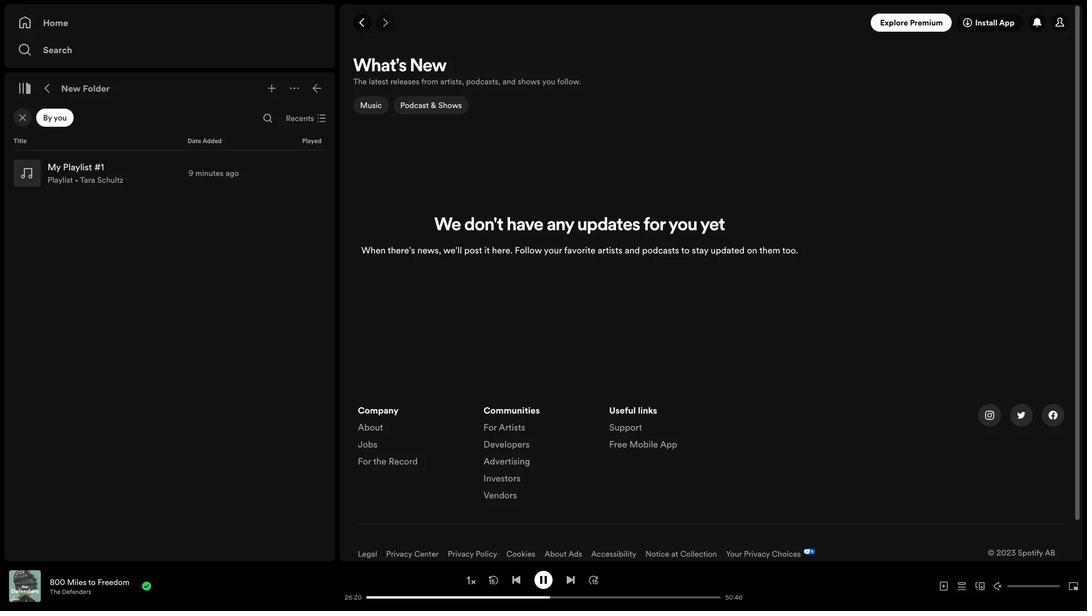 Task type: describe. For each thing, give the bounding box(es) containing it.
we
[[435, 217, 461, 235]]

date
[[188, 137, 201, 146]]

the inside what's new the latest releases from artists, podcasts, and shows you follow.
[[353, 76, 367, 87]]

artists
[[598, 244, 623, 257]]

schultz
[[97, 174, 124, 186]]

2 horizontal spatial you
[[669, 217, 698, 235]]

search
[[43, 44, 72, 56]]

podcast & shows
[[400, 100, 462, 111]]

Podcast & Shows checkbox
[[393, 96, 469, 114]]

privacy for privacy policy
[[448, 549, 474, 560]]

new folder
[[61, 82, 110, 95]]

the defenders link
[[50, 588, 91, 597]]

Recents, List view field
[[277, 109, 333, 127]]

jobs link
[[358, 438, 378, 455]]

2023
[[997, 548, 1016, 559]]

group inside main element
[[9, 155, 331, 191]]

1 vertical spatial and
[[625, 244, 640, 257]]

what's new image
[[1033, 18, 1042, 27]]

links
[[638, 404, 658, 417]]

instagram image
[[986, 411, 995, 420]]

don't
[[465, 217, 504, 235]]

shows
[[518, 76, 541, 87]]

next image
[[566, 576, 576, 585]]

useful
[[609, 404, 636, 417]]

home
[[43, 16, 68, 29]]

app inside useful links support free mobile app
[[660, 438, 678, 451]]

home link
[[18, 11, 322, 34]]

privacy policy
[[448, 549, 497, 560]]

your
[[544, 244, 562, 257]]

•
[[75, 174, 78, 186]]

advertising link
[[484, 455, 530, 472]]

privacy for privacy center
[[386, 549, 412, 560]]

player controls element
[[196, 571, 748, 602]]

added
[[203, 137, 222, 146]]

any
[[547, 217, 574, 235]]

search in your library image
[[263, 114, 272, 123]]

change speed image
[[466, 575, 477, 587]]

for inside communities for artists developers advertising investors vendors
[[484, 421, 497, 434]]

support link
[[609, 421, 642, 438]]

1 horizontal spatial about
[[545, 549, 567, 560]]

explore premium button
[[871, 14, 952, 32]]

when
[[362, 244, 386, 257]]

800 miles to freedom the defenders
[[50, 577, 129, 597]]

miles
[[67, 577, 87, 588]]

record
[[389, 455, 418, 468]]

recents
[[286, 113, 314, 124]]

now playing: 800 miles to freedom by the defenders footer
[[9, 571, 328, 603]]

privacy center link
[[386, 549, 439, 560]]

freedom
[[98, 577, 129, 588]]

when there's news, we'll post it here. follow your favorite artists and podcasts to stay updated on them too.
[[362, 244, 799, 257]]

none search field inside main element
[[259, 109, 277, 127]]

for inside company about jobs for the record
[[358, 455, 371, 468]]

explore premium
[[880, 17, 943, 28]]

communities for artists developers advertising investors vendors
[[484, 404, 540, 502]]

at
[[672, 549, 679, 560]]

accessibility
[[592, 549, 637, 560]]

premium
[[910, 17, 943, 28]]

free mobile app link
[[609, 438, 678, 455]]

what's new the latest releases from artists, podcasts, and shows you follow.
[[353, 58, 581, 87]]

privacy center
[[386, 549, 439, 560]]

explore
[[880, 17, 909, 28]]

mobile
[[630, 438, 658, 451]]

useful links support free mobile app
[[609, 404, 678, 451]]

you inside what's new the latest releases from artists, podcasts, and shows you follow.
[[542, 76, 556, 87]]

podcasts
[[642, 244, 679, 257]]

spotify
[[1018, 548, 1044, 559]]

©
[[988, 548, 995, 559]]

main element
[[5, 5, 335, 562]]

cookies
[[506, 549, 536, 560]]

new inside button
[[61, 82, 81, 95]]

here.
[[492, 244, 513, 257]]

clear filters image
[[18, 113, 27, 122]]

podcast
[[400, 100, 429, 111]]

we don't have any updates for you yet
[[435, 217, 725, 235]]

ads
[[569, 549, 582, 560]]

from
[[422, 76, 438, 87]]

support
[[609, 421, 642, 434]]

legal link
[[358, 549, 377, 560]]

on
[[747, 244, 758, 257]]

you inside option
[[54, 112, 67, 123]]

notice
[[646, 549, 670, 560]]

california consumer privacy act (ccpa) opt-out icon image
[[801, 550, 816, 557]]

investors
[[484, 472, 521, 485]]

for
[[644, 217, 666, 235]]



Task type: locate. For each thing, give the bounding box(es) containing it.
install
[[976, 17, 998, 28]]

the left "latest"
[[353, 76, 367, 87]]

26:21
[[347, 594, 362, 602]]

connect to a device image
[[976, 582, 985, 591]]

legal
[[358, 549, 377, 560]]

1 vertical spatial about
[[545, 549, 567, 560]]

group containing playlist
[[9, 155, 331, 191]]

0 vertical spatial about
[[358, 421, 383, 434]]

stay
[[692, 244, 709, 257]]

about ads
[[545, 549, 582, 560]]

shows
[[438, 100, 462, 111]]

Music checkbox
[[353, 96, 389, 114]]

you right shows
[[542, 76, 556, 87]]

to left stay
[[682, 244, 690, 257]]

about up "jobs"
[[358, 421, 383, 434]]

investors link
[[484, 472, 521, 489]]

notice at collection link
[[646, 549, 717, 560]]

played
[[302, 137, 322, 146]]

0 vertical spatial the
[[353, 76, 367, 87]]

None search field
[[259, 109, 277, 127]]

0 vertical spatial app
[[1000, 17, 1015, 28]]

1 vertical spatial the
[[50, 588, 61, 597]]

i remember everything (feat. kacey musgraves) - song and lyrics by zach bryan, kacey musgraves | spotify element
[[340, 54, 1083, 587]]

0 horizontal spatial app
[[660, 438, 678, 451]]

for the record link
[[358, 455, 418, 472]]

twitter image
[[1017, 411, 1026, 420]]

previous image
[[512, 576, 521, 585]]

you right by
[[54, 112, 67, 123]]

now playing view image
[[27, 576, 36, 585]]

privacy left center
[[386, 549, 412, 560]]

1 vertical spatial to
[[88, 577, 96, 588]]

0 horizontal spatial and
[[503, 76, 516, 87]]

company about jobs for the record
[[358, 404, 418, 468]]

install app
[[976, 17, 1015, 28]]

install app link
[[957, 14, 1024, 32]]

vendors
[[484, 489, 517, 502]]

1 vertical spatial you
[[54, 112, 67, 123]]

0 vertical spatial for
[[484, 421, 497, 434]]

communities
[[484, 404, 540, 417]]

50:46
[[726, 594, 743, 602]]

list
[[358, 404, 470, 472], [484, 404, 596, 506], [609, 404, 722, 455]]

for left artists
[[484, 421, 497, 434]]

notice at collection
[[646, 549, 717, 560]]

playlist
[[48, 174, 73, 186]]

800
[[50, 577, 65, 588]]

for left the
[[358, 455, 371, 468]]

too.
[[783, 244, 799, 257]]

1 horizontal spatial privacy
[[448, 549, 474, 560]]

1 vertical spatial new
[[61, 82, 81, 95]]

3 list from the left
[[609, 404, 722, 455]]

2 vertical spatial you
[[669, 217, 698, 235]]

group
[[9, 155, 331, 191]]

privacy right your
[[744, 549, 770, 560]]

date added
[[188, 137, 222, 146]]

your privacy choices link
[[726, 549, 801, 560]]

1 horizontal spatial app
[[1000, 17, 1015, 28]]

app right install
[[1000, 17, 1015, 28]]

new inside what's new the latest releases from artists, podcasts, and shows you follow.
[[410, 58, 447, 76]]

follow
[[515, 244, 542, 257]]

updates
[[578, 217, 641, 235]]

artists
[[499, 421, 526, 434]]

by you
[[43, 112, 67, 123]]

facebook image
[[1049, 411, 1058, 420]]

© 2023 spotify ab
[[988, 548, 1056, 559]]

2 horizontal spatial privacy
[[744, 549, 770, 560]]

and right artists at the top right
[[625, 244, 640, 257]]

2 horizontal spatial list
[[609, 404, 722, 455]]

vendors link
[[484, 489, 517, 506]]

and
[[503, 76, 516, 87], [625, 244, 640, 257]]

favorite
[[564, 244, 596, 257]]

about link
[[358, 421, 383, 438]]

by
[[43, 112, 52, 123]]

and inside what's new the latest releases from artists, podcasts, and shows you follow.
[[503, 76, 516, 87]]

0 horizontal spatial for
[[358, 455, 371, 468]]

1 horizontal spatial and
[[625, 244, 640, 257]]

we'll
[[443, 244, 462, 257]]

0 horizontal spatial new
[[61, 82, 81, 95]]

about
[[358, 421, 383, 434], [545, 549, 567, 560]]

3 privacy from the left
[[744, 549, 770, 560]]

top bar and user menu element
[[340, 5, 1083, 41]]

post
[[464, 244, 482, 257]]

list containing communities
[[484, 404, 596, 506]]

1 horizontal spatial the
[[353, 76, 367, 87]]

company
[[358, 404, 399, 417]]

and left shows
[[503, 76, 516, 87]]

&
[[431, 100, 436, 111]]

1 horizontal spatial to
[[682, 244, 690, 257]]

app inside top bar and user menu element
[[1000, 17, 1015, 28]]

app
[[1000, 17, 1015, 28], [660, 438, 678, 451]]

skip forward 15 seconds image
[[589, 576, 598, 585]]

0 vertical spatial to
[[682, 244, 690, 257]]

about inside company about jobs for the record
[[358, 421, 383, 434]]

1 list from the left
[[358, 404, 470, 472]]

them
[[760, 244, 781, 257]]

0 horizontal spatial you
[[54, 112, 67, 123]]

the left defenders
[[50, 588, 61, 597]]

0 horizontal spatial privacy
[[386, 549, 412, 560]]

app right mobile
[[660, 438, 678, 451]]

1 horizontal spatial for
[[484, 421, 497, 434]]

updated
[[711, 244, 745, 257]]

it
[[485, 244, 490, 257]]

your privacy choices
[[726, 549, 801, 560]]

to right 'miles'
[[88, 577, 96, 588]]

1 vertical spatial for
[[358, 455, 371, 468]]

1 privacy from the left
[[386, 549, 412, 560]]

your
[[726, 549, 742, 560]]

to inside 800 miles to freedom the defenders
[[88, 577, 96, 588]]

0 vertical spatial and
[[503, 76, 516, 87]]

jobs
[[358, 438, 378, 451]]

0 horizontal spatial list
[[358, 404, 470, 472]]

tara
[[80, 174, 95, 186]]

title
[[14, 137, 27, 146]]

2 list from the left
[[484, 404, 596, 506]]

go forward image
[[381, 18, 390, 27]]

the inside 800 miles to freedom the defenders
[[50, 588, 61, 597]]

1 horizontal spatial new
[[410, 58, 447, 76]]

for
[[484, 421, 497, 434], [358, 455, 371, 468]]

releases
[[390, 76, 420, 87]]

800 miles to freedom link
[[50, 577, 129, 588]]

developers
[[484, 438, 530, 451]]

news,
[[418, 244, 441, 257]]

list containing company
[[358, 404, 470, 472]]

pause image
[[539, 576, 548, 585]]

free
[[609, 438, 627, 451]]

about ads link
[[545, 549, 582, 560]]

0 horizontal spatial the
[[50, 588, 61, 597]]

policy
[[476, 549, 497, 560]]

privacy
[[386, 549, 412, 560], [448, 549, 474, 560], [744, 549, 770, 560]]

you
[[542, 76, 556, 87], [54, 112, 67, 123], [669, 217, 698, 235]]

0 vertical spatial new
[[410, 58, 447, 76]]

1 horizontal spatial you
[[542, 76, 556, 87]]

there's
[[388, 244, 415, 257]]

to inside the i remember everything (feat. kacey musgraves) - song and lyrics by zach bryan, kacey musgraves | spotify element
[[682, 244, 690, 257]]

defenders
[[62, 588, 91, 597]]

cookies link
[[506, 549, 536, 560]]

By you checkbox
[[36, 109, 74, 127]]

1 vertical spatial app
[[660, 438, 678, 451]]

what's
[[353, 58, 407, 76]]

0 horizontal spatial to
[[88, 577, 96, 588]]

new
[[410, 58, 447, 76], [61, 82, 81, 95]]

new left folder
[[61, 82, 81, 95]]

you right the for
[[669, 217, 698, 235]]

volume off image
[[994, 582, 1003, 591]]

collection
[[681, 549, 717, 560]]

new up podcast & shows at the left top of the page
[[410, 58, 447, 76]]

choices
[[772, 549, 801, 560]]

the
[[373, 455, 387, 468]]

go back image
[[358, 18, 367, 27]]

ab
[[1045, 548, 1056, 559]]

0 vertical spatial you
[[542, 76, 556, 87]]

privacy policy link
[[448, 549, 497, 560]]

the
[[353, 76, 367, 87], [50, 588, 61, 597]]

list containing useful links
[[609, 404, 722, 455]]

2 privacy from the left
[[448, 549, 474, 560]]

skip back 15 seconds image
[[489, 576, 498, 585]]

privacy left policy
[[448, 549, 474, 560]]

playlist • tara schultz
[[48, 174, 124, 186]]

about left ads at bottom
[[545, 549, 567, 560]]

1 horizontal spatial list
[[484, 404, 596, 506]]

0 horizontal spatial about
[[358, 421, 383, 434]]



Task type: vqa. For each thing, say whether or not it's contained in the screenshot.
the left 'It'
no



